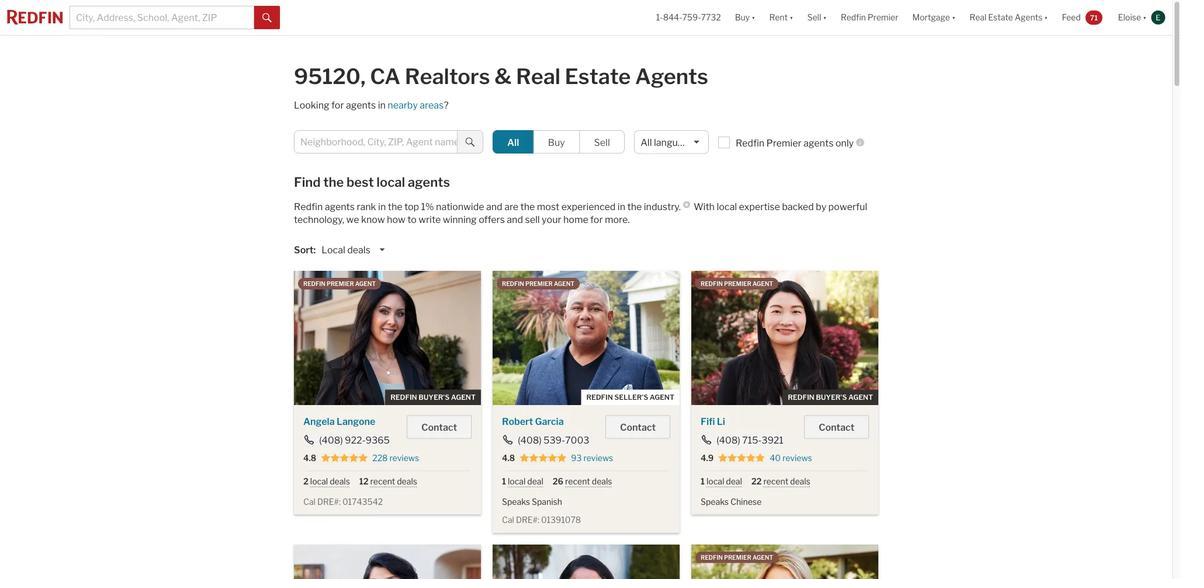 Task type: locate. For each thing, give the bounding box(es) containing it.
looking
[[294, 99, 329, 111]]

sell right rent ▾
[[807, 12, 821, 22]]

3 contact button from the left
[[804, 416, 869, 439]]

0 horizontal spatial buyer's
[[419, 394, 449, 402]]

photo of meena jandir image
[[294, 545, 481, 580]]

(408) down robert garcia link
[[518, 435, 542, 446]]

for inside with local expertise backed by powerful technology, we know how to write winning offers and sell your home for more.
[[590, 214, 603, 226]]

rating 4.8 out of 5 element down (408) 922-9365 button
[[321, 453, 368, 464]]

real right mortgage ▾
[[970, 12, 986, 22]]

1 1 from the left
[[502, 477, 506, 487]]

0 horizontal spatial redfin buyer's agent
[[391, 394, 476, 402]]

robert
[[502, 416, 533, 428]]

0 horizontal spatial sell
[[594, 137, 610, 148]]

deals for fifi li
[[790, 477, 810, 487]]

4.8 for (408) 922-9365
[[303, 454, 316, 464]]

1 horizontal spatial deal
[[726, 477, 742, 487]]

1 vertical spatial redfin
[[736, 137, 764, 149]]

1 horizontal spatial 4.8
[[502, 454, 515, 464]]

deals down 228 reviews
[[397, 477, 417, 487]]

in right rank
[[378, 201, 386, 213]]

redfin premier button
[[834, 0, 905, 35]]

buyer's for 9365
[[419, 394, 449, 402]]

redfin
[[303, 281, 325, 288], [502, 281, 524, 288], [701, 281, 723, 288], [391, 394, 417, 402], [586, 394, 613, 402], [788, 394, 814, 402], [701, 555, 723, 562]]

sell inside dropdown button
[[807, 12, 821, 22]]

1 horizontal spatial redfin
[[736, 137, 764, 149]]

4 ▾ from the left
[[952, 12, 956, 22]]

1 horizontal spatial premier
[[868, 12, 898, 22]]

1 rating 4.8 out of 5 element from the left
[[321, 453, 368, 464]]

0 horizontal spatial 1 local deal
[[502, 477, 543, 487]]

reviews right 40
[[782, 454, 812, 464]]

93
[[571, 454, 582, 464]]

1 horizontal spatial submit search image
[[465, 138, 475, 147]]

1 deal from the left
[[527, 477, 543, 487]]

2 redfin buyer's agent from the left
[[788, 394, 873, 402]]

1-
[[656, 12, 663, 22]]

▾ left feed
[[1044, 12, 1048, 22]]

photo of angela langone image
[[294, 271, 481, 406]]

deals for angela langone
[[397, 477, 417, 487]]

buy ▾
[[735, 12, 755, 22]]

(408) 539-7003 button
[[502, 435, 590, 446]]

0 horizontal spatial recent
[[370, 477, 395, 487]]

1 horizontal spatial reviews
[[583, 454, 613, 464]]

all for all languages
[[641, 137, 652, 148]]

eloise ▾
[[1118, 12, 1147, 22]]

01743542
[[342, 497, 383, 507]]

0 horizontal spatial contact
[[421, 422, 457, 434]]

7732
[[701, 12, 721, 22]]

1 contact button from the left
[[407, 416, 472, 439]]

and
[[486, 201, 502, 213], [507, 214, 523, 226]]

redfin premier agent
[[303, 281, 376, 288], [502, 281, 574, 288], [701, 281, 773, 288], [701, 555, 773, 562]]

0 vertical spatial agents
[[1015, 12, 1042, 22]]

in for nearby
[[378, 99, 386, 111]]

sell ▾
[[807, 12, 827, 22]]

deal for 539-
[[527, 477, 543, 487]]

1 vertical spatial dre#:
[[516, 516, 539, 526]]

in
[[378, 99, 386, 111], [378, 201, 386, 213], [618, 201, 625, 213]]

1 reviews from the left
[[389, 454, 419, 464]]

1-844-759-7732 link
[[656, 12, 721, 22]]

0 horizontal spatial agents
[[635, 64, 708, 89]]

1 4.8 from the left
[[303, 454, 316, 464]]

reviews
[[389, 454, 419, 464], [583, 454, 613, 464], [782, 454, 812, 464]]

2 contact from the left
[[620, 422, 656, 434]]

with local expertise backed by powerful technology, we know how to write winning offers and sell your home for more.
[[294, 201, 867, 226]]

0 vertical spatial cal
[[303, 497, 316, 507]]

nationwide
[[436, 201, 484, 213]]

contact button
[[407, 416, 472, 439], [605, 416, 670, 439], [804, 416, 869, 439]]

the
[[323, 174, 344, 190], [388, 201, 402, 213], [520, 201, 535, 213], [627, 201, 642, 213]]

mortgage
[[912, 12, 950, 22]]

rank
[[357, 201, 376, 213]]

redfin premier agents only
[[736, 137, 854, 149]]

2 all from the left
[[641, 137, 652, 148]]

1 local deal up speaks spanish
[[502, 477, 543, 487]]

speaks
[[502, 497, 530, 507], [701, 497, 729, 507]]

2 ▾ from the left
[[789, 12, 793, 22]]

cal down speaks spanish
[[502, 516, 514, 526]]

1 horizontal spatial dre#:
[[516, 516, 539, 526]]

rating 4.8 out of 5 element down (408) 539-7003 "button"
[[520, 453, 566, 464]]

1 (408) from the left
[[319, 435, 343, 446]]

0 horizontal spatial real
[[516, 64, 560, 89]]

in left nearby
[[378, 99, 386, 111]]

sell
[[807, 12, 821, 22], [594, 137, 610, 148]]

1 horizontal spatial and
[[507, 214, 523, 226]]

deals down 93 reviews
[[592, 477, 612, 487]]

to
[[407, 214, 417, 226]]

1 horizontal spatial contact
[[620, 422, 656, 434]]

langone
[[337, 416, 375, 428]]

speaks chinese
[[701, 497, 761, 507]]

2 vertical spatial redfin
[[294, 201, 323, 213]]

1 ▾ from the left
[[752, 12, 755, 22]]

spanish
[[532, 497, 562, 507]]

2 local deals
[[303, 477, 350, 487]]

1 horizontal spatial contact button
[[605, 416, 670, 439]]

0 horizontal spatial contact button
[[407, 416, 472, 439]]

contact for (408) 922-9365
[[421, 422, 457, 434]]

all left the languages
[[641, 137, 652, 148]]

local
[[377, 174, 405, 190], [717, 201, 737, 213], [310, 477, 328, 487], [508, 477, 526, 487], [706, 477, 724, 487]]

cal
[[303, 497, 316, 507], [502, 516, 514, 526]]

1 1 local deal from the left
[[502, 477, 543, 487]]

1 redfin buyer's agent from the left
[[391, 394, 476, 402]]

local
[[322, 245, 345, 256]]

premier inside button
[[868, 12, 898, 22]]

feed
[[1062, 12, 1081, 22]]

speaks left chinese on the right bottom
[[701, 497, 729, 507]]

rating 4.8 out of 5 element
[[321, 453, 368, 464], [520, 453, 566, 464]]

all left "buy" radio
[[507, 137, 519, 148]]

1 horizontal spatial 1 local deal
[[701, 477, 742, 487]]

deals down 40 reviews
[[790, 477, 810, 487]]

2 horizontal spatial contact button
[[804, 416, 869, 439]]

(408) down angela langone
[[319, 435, 343, 446]]

2 contact button from the left
[[605, 416, 670, 439]]

local right 2
[[310, 477, 328, 487]]

&
[[494, 64, 512, 89]]

find
[[294, 174, 321, 190]]

1 up speaks spanish
[[502, 477, 506, 487]]

sell inside radio
[[594, 137, 610, 148]]

0 horizontal spatial all
[[507, 137, 519, 148]]

0 horizontal spatial 1
[[502, 477, 506, 487]]

1 all from the left
[[507, 137, 519, 148]]

759-
[[682, 12, 701, 22]]

sell for sell
[[594, 137, 610, 148]]

premier
[[327, 281, 354, 288], [525, 281, 553, 288], [724, 281, 751, 288], [724, 555, 751, 562]]

3 ▾ from the left
[[823, 12, 827, 22]]

1 vertical spatial buy
[[548, 137, 565, 148]]

recent for (408) 715-3921
[[763, 477, 788, 487]]

the up sell
[[520, 201, 535, 213]]

reviews right 228
[[389, 454, 419, 464]]

deal up speaks spanish
[[527, 477, 543, 487]]

1 horizontal spatial cal
[[502, 516, 514, 526]]

▾ for sell ▾
[[823, 12, 827, 22]]

reviews for 7003
[[583, 454, 613, 464]]

1 horizontal spatial buyer's
[[816, 394, 847, 402]]

recent for (408) 922-9365
[[370, 477, 395, 487]]

3 contact from the left
[[819, 422, 854, 434]]

(408) 922-9365
[[319, 435, 390, 446]]

recent right 26
[[565, 477, 590, 487]]

1 vertical spatial for
[[590, 214, 603, 226]]

0 vertical spatial premier
[[868, 12, 898, 22]]

1 horizontal spatial rating 4.8 out of 5 element
[[520, 453, 566, 464]]

1 local deal up speaks chinese at the bottom right
[[701, 477, 742, 487]]

2 horizontal spatial contact
[[819, 422, 854, 434]]

agents
[[346, 99, 376, 111], [804, 137, 834, 149], [408, 174, 450, 190], [325, 201, 355, 213]]

rating 4.9 out of 5 element
[[718, 453, 765, 464]]

(408) for (408) 539-7003
[[518, 435, 542, 446]]

(408) for (408) 715-3921
[[716, 435, 740, 446]]

for down experienced
[[590, 214, 603, 226]]

sell right "buy" radio
[[594, 137, 610, 148]]

find the best local agents
[[294, 174, 450, 190]]

redfin premier agent for langone
[[303, 281, 376, 288]]

1 local deal for (408) 539-7003
[[502, 477, 543, 487]]

0 horizontal spatial deal
[[527, 477, 543, 487]]

1 horizontal spatial 1
[[701, 477, 705, 487]]

3 reviews from the left
[[782, 454, 812, 464]]

dre#: down '2 local deals' in the bottom of the page
[[317, 497, 341, 507]]

1 vertical spatial real
[[516, 64, 560, 89]]

robert garcia link
[[502, 416, 564, 428]]

contact button up 40 reviews
[[804, 416, 869, 439]]

2 4.8 from the left
[[502, 454, 515, 464]]

contact for (408) 539-7003
[[620, 422, 656, 434]]

1 horizontal spatial agents
[[1015, 12, 1042, 22]]

mortgage ▾ button
[[905, 0, 963, 35]]

▾ right rent
[[789, 12, 793, 22]]

95120,
[[294, 64, 366, 89]]

▾ right the mortgage
[[952, 12, 956, 22]]

2 1 local deal from the left
[[701, 477, 742, 487]]

1 horizontal spatial for
[[590, 214, 603, 226]]

reviews right the 93
[[583, 454, 613, 464]]

0 vertical spatial submit search image
[[262, 13, 272, 23]]

local deals
[[322, 245, 370, 256]]

2 recent from the left
[[565, 477, 590, 487]]

dre#: for 01391078
[[516, 516, 539, 526]]

premier
[[868, 12, 898, 22], [766, 137, 802, 149]]

in up "more."
[[618, 201, 625, 213]]

0 horizontal spatial premier
[[766, 137, 802, 149]]

robert garcia
[[502, 416, 564, 428]]

0 horizontal spatial (408)
[[319, 435, 343, 446]]

2 (408) from the left
[[518, 435, 542, 446]]

0 vertical spatial for
[[331, 99, 344, 111]]

powerful
[[828, 201, 867, 213]]

dre#: down speaks spanish
[[516, 516, 539, 526]]

with
[[694, 201, 715, 213]]

1 vertical spatial and
[[507, 214, 523, 226]]

1 horizontal spatial all
[[641, 137, 652, 148]]

0 horizontal spatial cal
[[303, 497, 316, 507]]

backed
[[782, 201, 814, 213]]

2 buyer's from the left
[[816, 394, 847, 402]]

option group containing all
[[493, 130, 625, 154]]

0 horizontal spatial for
[[331, 99, 344, 111]]

recent right 12
[[370, 477, 395, 487]]

1 buyer's from the left
[[419, 394, 449, 402]]

0 horizontal spatial 4.8
[[303, 454, 316, 464]]

buy for buy
[[548, 137, 565, 148]]

local for robert garcia
[[508, 477, 526, 487]]

1 vertical spatial estate
[[565, 64, 631, 89]]

premier for garcia
[[525, 281, 553, 288]]

speaks spanish
[[502, 497, 562, 507]]

buy right 7732
[[735, 12, 750, 22]]

estate inside dropdown button
[[988, 12, 1013, 22]]

0 horizontal spatial buy
[[548, 137, 565, 148]]

0 horizontal spatial rating 4.8 out of 5 element
[[321, 453, 368, 464]]

2 1 from the left
[[701, 477, 705, 487]]

photo of fifi li image
[[691, 271, 878, 406]]

0 vertical spatial redfin
[[841, 12, 866, 22]]

2 horizontal spatial recent
[[763, 477, 788, 487]]

local right with
[[717, 201, 737, 213]]

buy
[[735, 12, 750, 22], [548, 137, 565, 148]]

2 reviews from the left
[[583, 454, 613, 464]]

2 horizontal spatial (408)
[[716, 435, 740, 446]]

1 horizontal spatial recent
[[565, 477, 590, 487]]

speaks for (408) 715-3921
[[701, 497, 729, 507]]

1 horizontal spatial real
[[970, 12, 986, 22]]

(408) 715-3921 button
[[701, 435, 784, 446]]

2 rating 4.8 out of 5 element from the left
[[520, 453, 566, 464]]

6 ▾ from the left
[[1143, 12, 1147, 22]]

cal for cal dre#: 01391078
[[502, 516, 514, 526]]

All radio
[[493, 130, 534, 154]]

cal down 2
[[303, 497, 316, 507]]

li
[[717, 416, 725, 428]]

real inside dropdown button
[[970, 12, 986, 22]]

0 horizontal spatial speaks
[[502, 497, 530, 507]]

4.8 up 2
[[303, 454, 316, 464]]

all for all
[[507, 137, 519, 148]]

0 horizontal spatial and
[[486, 201, 502, 213]]

local down 4.9
[[706, 477, 724, 487]]

1 recent from the left
[[370, 477, 395, 487]]

1 horizontal spatial redfin buyer's agent
[[788, 394, 873, 402]]

local up speaks spanish
[[508, 477, 526, 487]]

?
[[444, 99, 449, 111]]

0 vertical spatial estate
[[988, 12, 1013, 22]]

0 horizontal spatial reviews
[[389, 454, 419, 464]]

real estate agents ▾ button
[[963, 0, 1055, 35]]

1 vertical spatial cal
[[502, 516, 514, 526]]

▾ left user photo
[[1143, 12, 1147, 22]]

1 vertical spatial sell
[[594, 137, 610, 148]]

1 horizontal spatial sell
[[807, 12, 821, 22]]

for right looking
[[331, 99, 344, 111]]

photo of vidya rajput image
[[493, 545, 680, 580]]

(408) down li
[[716, 435, 740, 446]]

contact button up 228 reviews
[[407, 416, 472, 439]]

2 speaks from the left
[[701, 497, 729, 507]]

1 for (408) 539-7003
[[502, 477, 506, 487]]

Neighborhood, City, ZIP, Agent name search field
[[294, 130, 458, 154]]

contact for (408) 715-3921
[[819, 422, 854, 434]]

speaks left spanish
[[502, 497, 530, 507]]

2 deal from the left
[[726, 477, 742, 487]]

agents up we
[[325, 201, 355, 213]]

know
[[361, 214, 385, 226]]

2 horizontal spatial reviews
[[782, 454, 812, 464]]

0 horizontal spatial redfin
[[294, 201, 323, 213]]

1
[[502, 477, 506, 487], [701, 477, 705, 487]]

2
[[303, 477, 308, 487]]

3 (408) from the left
[[716, 435, 740, 446]]

▾ for buy ▾
[[752, 12, 755, 22]]

all inside option
[[507, 137, 519, 148]]

local right "best"
[[377, 174, 405, 190]]

0 vertical spatial real
[[970, 12, 986, 22]]

01391078
[[541, 516, 581, 526]]

0 vertical spatial dre#:
[[317, 497, 341, 507]]

▾ right rent ▾
[[823, 12, 827, 22]]

▾
[[752, 12, 755, 22], [789, 12, 793, 22], [823, 12, 827, 22], [952, 12, 956, 22], [1044, 12, 1048, 22], [1143, 12, 1147, 22]]

deal up speaks chinese at the bottom right
[[726, 477, 742, 487]]

1 horizontal spatial (408)
[[518, 435, 542, 446]]

▾ left rent
[[752, 12, 755, 22]]

0 vertical spatial buy
[[735, 12, 750, 22]]

redfin inside button
[[841, 12, 866, 22]]

submit search image
[[262, 13, 272, 23], [465, 138, 475, 147]]

buy right 'all' option
[[548, 137, 565, 148]]

recent for (408) 539-7003
[[565, 477, 590, 487]]

home
[[563, 214, 588, 226]]

buyer's for 3921
[[816, 394, 847, 402]]

0 horizontal spatial dre#:
[[317, 497, 341, 507]]

and up offers
[[486, 201, 502, 213]]

1 speaks from the left
[[502, 497, 530, 507]]

Buy radio
[[533, 130, 580, 154]]

buy inside "buy" radio
[[548, 137, 565, 148]]

4.8 down robert
[[502, 454, 515, 464]]

1 down 4.9
[[701, 477, 705, 487]]

recent right '22'
[[763, 477, 788, 487]]

1 local deal
[[502, 477, 543, 487], [701, 477, 742, 487]]

3 recent from the left
[[763, 477, 788, 487]]

redfin for redfin premier
[[841, 12, 866, 22]]

93 reviews
[[571, 454, 613, 464]]

1 horizontal spatial buy
[[735, 12, 750, 22]]

contact button down the seller's
[[605, 416, 670, 439]]

sell ▾ button
[[807, 0, 827, 35]]

buy inside buy ▾ dropdown button
[[735, 12, 750, 22]]

4.8 for (408) 539-7003
[[502, 454, 515, 464]]

1 contact from the left
[[421, 422, 457, 434]]

reviews for 3921
[[782, 454, 812, 464]]

1 vertical spatial premier
[[766, 137, 802, 149]]

option group
[[493, 130, 625, 154]]

0 horizontal spatial submit search image
[[262, 13, 272, 23]]

real right '&'
[[516, 64, 560, 89]]

and down are
[[507, 214, 523, 226]]

redfin buyer's agent for 3921
[[788, 394, 873, 402]]

1 horizontal spatial estate
[[988, 12, 1013, 22]]

0 vertical spatial sell
[[807, 12, 821, 22]]

2 horizontal spatial redfin
[[841, 12, 866, 22]]

1 horizontal spatial speaks
[[701, 497, 729, 507]]



Task type: vqa. For each thing, say whether or not it's contained in the screenshot.
the 93 on the left bottom of the page
yes



Task type: describe. For each thing, give the bounding box(es) containing it.
redfin agents rank in the top 1% nationwide and are the most experienced in the industry.
[[294, 201, 681, 213]]

1 for (408) 715-3921
[[701, 477, 705, 487]]

contact button for (408) 922-9365
[[407, 416, 472, 439]]

reviews for 9365
[[389, 454, 419, 464]]

buy ▾ button
[[735, 0, 755, 35]]

95120, ca realtors & real estate agents
[[294, 64, 708, 89]]

the right find
[[323, 174, 344, 190]]

redfin for redfin premier agents only
[[736, 137, 764, 149]]

we
[[346, 214, 359, 226]]

1 vertical spatial submit search image
[[465, 138, 475, 147]]

Sell radio
[[579, 130, 625, 154]]

mortgage ▾ button
[[912, 0, 956, 35]]

languages
[[654, 137, 699, 148]]

71
[[1090, 13, 1098, 22]]

eloise
[[1118, 12, 1141, 22]]

agents up 1%
[[408, 174, 450, 190]]

speaks for (408) 539-7003
[[502, 497, 530, 507]]

▾ for eloise ▾
[[1143, 12, 1147, 22]]

garcia
[[535, 416, 564, 428]]

9365
[[366, 435, 390, 446]]

contact button for (408) 539-7003
[[605, 416, 670, 439]]

redfin premier agent for li
[[701, 281, 773, 288]]

228 reviews
[[372, 454, 419, 464]]

deals right local
[[347, 245, 370, 256]]

redfin seller's agent
[[586, 394, 674, 402]]

real estate agents ▾
[[970, 12, 1048, 22]]

rent
[[769, 12, 788, 22]]

user photo image
[[1151, 11, 1165, 25]]

dre#: for 01743542
[[317, 497, 341, 507]]

922-
[[345, 435, 366, 446]]

deals up cal dre#: 01743542 in the left of the page
[[330, 477, 350, 487]]

3921
[[762, 435, 783, 446]]

photo of robert garcia image
[[493, 271, 680, 406]]

22
[[751, 477, 762, 487]]

sell for sell ▾
[[807, 12, 821, 22]]

40 reviews
[[770, 454, 812, 464]]

(408) 539-7003
[[518, 435, 589, 446]]

deal for 715-
[[726, 477, 742, 487]]

buy ▾ button
[[728, 0, 762, 35]]

cal dre#: 01743542
[[303, 497, 383, 507]]

the up how
[[388, 201, 402, 213]]

(408) 922-9365 button
[[303, 435, 390, 446]]

12 recent deals
[[359, 477, 417, 487]]

(408) for (408) 922-9365
[[319, 435, 343, 446]]

agents down ca
[[346, 99, 376, 111]]

realtors
[[405, 64, 490, 89]]

26 recent deals
[[553, 477, 612, 487]]

5 ▾ from the left
[[1044, 12, 1048, 22]]

angela langone link
[[303, 416, 375, 428]]

and inside with local expertise backed by powerful technology, we know how to write winning offers and sell your home for more.
[[507, 214, 523, 226]]

chinese
[[730, 497, 761, 507]]

contact button for (408) 715-3921
[[804, 416, 869, 439]]

rating 4.8 out of 5 element for 539-
[[520, 453, 566, 464]]

rent ▾
[[769, 12, 793, 22]]

redfin premier agent for garcia
[[502, 281, 574, 288]]

1 local deal for (408) 715-3921
[[701, 477, 742, 487]]

715-
[[742, 435, 762, 446]]

deals for robert garcia
[[592, 477, 612, 487]]

agents left only
[[804, 137, 834, 149]]

1 vertical spatial agents
[[635, 64, 708, 89]]

winning
[[443, 214, 477, 226]]

looking for agents in nearby areas ?
[[294, 99, 449, 111]]

disclaimer image
[[683, 201, 690, 208]]

539-
[[544, 435, 565, 446]]

redfin buyer's agent for 9365
[[391, 394, 476, 402]]

experienced
[[561, 201, 616, 213]]

areas
[[420, 99, 444, 111]]

premier for redfin premier
[[868, 12, 898, 22]]

fifi li
[[701, 416, 725, 428]]

0 horizontal spatial estate
[[565, 64, 631, 89]]

▾ for mortgage ▾
[[952, 12, 956, 22]]

▾ for rent ▾
[[789, 12, 793, 22]]

angela langone
[[303, 416, 375, 428]]

4.9
[[701, 454, 714, 464]]

local for fifi li
[[706, 477, 724, 487]]

photo of michelle huerta image
[[691, 545, 878, 580]]

angela
[[303, 416, 335, 428]]

only
[[836, 137, 854, 149]]

real estate agents ▾ link
[[970, 0, 1048, 35]]

most
[[537, 201, 559, 213]]

industry.
[[644, 201, 681, 213]]

12
[[359, 477, 368, 487]]

rent ▾ button
[[769, 0, 793, 35]]

agents inside dropdown button
[[1015, 12, 1042, 22]]

sort:
[[294, 244, 316, 256]]

1-844-759-7732
[[656, 12, 721, 22]]

nearby areas link
[[388, 99, 444, 111]]

cal for cal dre#: 01743542
[[303, 497, 316, 507]]

rating 4.8 out of 5 element for 922-
[[321, 453, 368, 464]]

1%
[[421, 201, 434, 213]]

top
[[404, 201, 419, 213]]

sell
[[525, 214, 540, 226]]

fifi li link
[[701, 416, 725, 428]]

by
[[816, 201, 826, 213]]

offers
[[479, 214, 505, 226]]

your
[[542, 214, 561, 226]]

nearby
[[388, 99, 418, 111]]

redfin for redfin agents rank in the top 1% nationwide and are the most experienced in the industry.
[[294, 201, 323, 213]]

local inside with local expertise backed by powerful technology, we know how to write winning offers and sell your home for more.
[[717, 201, 737, 213]]

premier for li
[[724, 281, 751, 288]]

buy for buy ▾
[[735, 12, 750, 22]]

22 recent deals
[[751, 477, 810, 487]]

26
[[553, 477, 563, 487]]

City, Address, School, Agent, ZIP search field
[[70, 6, 254, 29]]

expertise
[[739, 201, 780, 213]]

40
[[770, 454, 781, 464]]

844-
[[663, 12, 682, 22]]

in for the
[[378, 201, 386, 213]]

write
[[419, 214, 441, 226]]

0 vertical spatial and
[[486, 201, 502, 213]]

the up "more."
[[627, 201, 642, 213]]

fifi
[[701, 416, 715, 428]]

ca
[[370, 64, 400, 89]]

rent ▾ button
[[762, 0, 800, 35]]

sell ▾ button
[[800, 0, 834, 35]]

premier for langone
[[327, 281, 354, 288]]

premier for redfin premier agents only
[[766, 137, 802, 149]]

local for angela langone
[[310, 477, 328, 487]]

(408) 715-3921
[[716, 435, 783, 446]]

all languages
[[641, 137, 699, 148]]

228
[[372, 454, 388, 464]]



